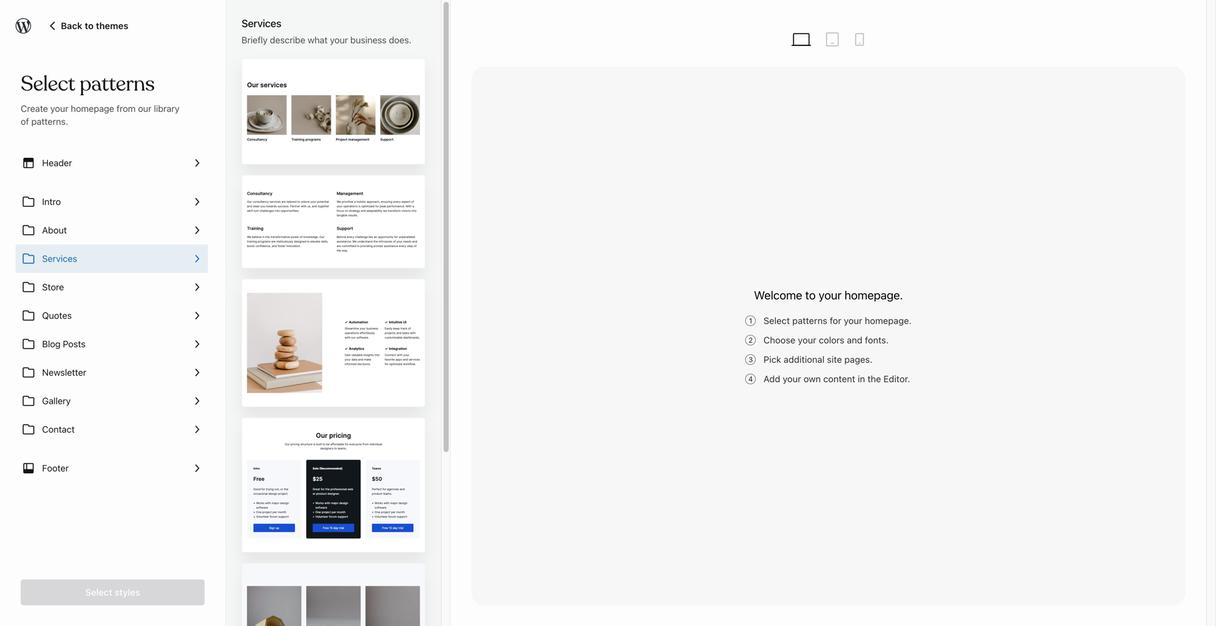Task type: vqa. For each thing, say whether or not it's contained in the screenshot.
Briefly
yes



Task type: describe. For each thing, give the bounding box(es) containing it.
services for services
[[42, 254, 77, 264]]

services briefly describe what your business does.
[[242, 17, 411, 45]]

pages.
[[845, 355, 873, 365]]

patterns for select patterns create your homepage from our library of patterns.
[[80, 71, 155, 97]]

footer
[[42, 463, 69, 474]]

select for select styles
[[85, 588, 112, 598]]

gallery button
[[16, 387, 208, 416]]

and
[[847, 335, 863, 346]]

choose
[[764, 335, 796, 346]]

welcome
[[754, 289, 802, 302]]

patterns for select patterns for your homepage.
[[792, 316, 827, 326]]

themes
[[96, 20, 128, 31]]

from
[[117, 103, 136, 114]]

gallery
[[42, 396, 71, 407]]

contact button
[[16, 416, 208, 444]]

business
[[350, 35, 387, 45]]

colors
[[819, 335, 845, 346]]

describe
[[270, 35, 305, 45]]

your inside select patterns create your homepage from our library of patterns.
[[50, 103, 68, 114]]

list containing header
[[16, 149, 208, 483]]

patterns.
[[31, 116, 68, 127]]

welcome to your homepage.
[[754, 289, 903, 302]]

to for back
[[85, 20, 94, 31]]

your inside 'services briefly describe what your business does.'
[[330, 35, 348, 45]]

homepage
[[71, 103, 114, 114]]

what
[[308, 35, 328, 45]]

quotes
[[42, 311, 72, 321]]

block patterns list box
[[242, 58, 425, 627]]

site
[[827, 355, 842, 365]]

the
[[868, 374, 881, 385]]

select for select patterns create your homepage from our library of patterns.
[[21, 71, 75, 97]]

pick
[[764, 355, 781, 365]]

select patterns create your homepage from our library of patterns.
[[21, 71, 179, 127]]

library
[[154, 103, 179, 114]]

footer button
[[16, 455, 208, 483]]

of
[[21, 116, 29, 127]]

does.
[[389, 35, 411, 45]]

header button
[[16, 149, 208, 177]]

services button
[[16, 245, 208, 273]]

0 vertical spatial homepage.
[[845, 289, 903, 302]]

three columns with images image
[[242, 565, 291, 603]]



Task type: locate. For each thing, give the bounding box(es) containing it.
quotes button
[[16, 302, 208, 330]]

blog posts
[[42, 339, 85, 350]]

services inside services 'list item'
[[42, 254, 77, 264]]

posts
[[63, 339, 85, 350]]

back to themes button
[[47, 17, 128, 33]]

your up the additional
[[798, 335, 816, 346]]

1 horizontal spatial select
[[85, 588, 112, 598]]

select styles button
[[21, 580, 205, 606]]

product features with image on the right image
[[242, 280, 291, 314]]

services up briefly
[[242, 17, 281, 29]]

select for select patterns for your homepage.
[[764, 316, 790, 326]]

0 vertical spatial patterns
[[80, 71, 155, 97]]

for
[[830, 316, 842, 326]]

simple two column layout image
[[242, 176, 291, 200]]

0 vertical spatial services
[[242, 17, 281, 29]]

services inside 'services briefly describe what your business does.'
[[242, 17, 281, 29]]

2 vertical spatial select
[[85, 588, 112, 598]]

patterns
[[80, 71, 155, 97], [792, 316, 827, 326]]

2 horizontal spatial select
[[764, 316, 790, 326]]

1 horizontal spatial services
[[242, 17, 281, 29]]

desktop image
[[790, 28, 813, 51]]

select left styles
[[85, 588, 112, 598]]

store button
[[16, 273, 208, 302]]

0 horizontal spatial select
[[21, 71, 75, 97]]

1 vertical spatial patterns
[[792, 316, 827, 326]]

homepage.
[[845, 289, 903, 302], [865, 316, 912, 326]]

your right the for
[[844, 316, 862, 326]]

1 vertical spatial homepage.
[[865, 316, 912, 326]]

about
[[42, 225, 67, 236]]

choose your colors and fonts.
[[764, 335, 889, 346]]

back to themes
[[61, 20, 128, 31]]

your right what
[[330, 35, 348, 45]]

pick additional site pages.
[[764, 355, 873, 365]]

our
[[138, 103, 151, 114]]

your right add in the bottom right of the page
[[783, 374, 801, 385]]

1 horizontal spatial to
[[805, 289, 816, 302]]

fonts.
[[865, 335, 889, 346]]

select patterns for your homepage.
[[764, 316, 912, 326]]

0 vertical spatial to
[[85, 20, 94, 31]]

patterns inside select patterns create your homepage from our library of patterns.
[[80, 71, 155, 97]]

1 vertical spatial services
[[42, 254, 77, 264]]

0 horizontal spatial to
[[85, 20, 94, 31]]

homepage. up "select patterns for your homepage." at bottom right
[[845, 289, 903, 302]]

styles
[[115, 588, 140, 598]]

services for services briefly describe what your business does.
[[242, 17, 281, 29]]

add
[[764, 374, 780, 385]]

to right welcome
[[805, 289, 816, 302]]

homepage. up fonts.
[[865, 316, 912, 326]]

back
[[61, 20, 82, 31]]

1 vertical spatial to
[[805, 289, 816, 302]]

services list item
[[16, 245, 208, 273]]

select styles
[[85, 588, 140, 598]]

newsletter
[[42, 368, 86, 378]]

0 horizontal spatial patterns
[[80, 71, 155, 97]]

your up patterns.
[[50, 103, 68, 114]]

patterns up from
[[80, 71, 155, 97]]

select inside button
[[85, 588, 112, 598]]

0 horizontal spatial services
[[42, 254, 77, 264]]

intro
[[42, 197, 61, 207]]

in
[[858, 374, 865, 385]]

about button
[[16, 216, 208, 245]]

newsletter button
[[16, 359, 208, 387]]

services down about
[[42, 254, 77, 264]]

select up choose
[[764, 316, 790, 326]]

list
[[16, 149, 208, 483]]

to for welcome
[[805, 289, 816, 302]]

intro button
[[16, 188, 208, 216]]

own
[[804, 374, 821, 385]]

your up the for
[[819, 289, 842, 302]]

add your own content in the editor.
[[764, 374, 910, 385]]

select up create
[[21, 71, 75, 97]]

blog posts button
[[16, 330, 208, 359]]

briefly
[[242, 35, 268, 45]]

patterns up choose your colors and fonts.
[[792, 316, 827, 326]]

blog
[[42, 339, 60, 350]]

additional
[[784, 355, 825, 365]]

1 horizontal spatial patterns
[[792, 316, 827, 326]]

contact
[[42, 425, 75, 435]]

heading and four images image
[[242, 59, 291, 87]]

select inside select patterns create your homepage from our library of patterns.
[[21, 71, 75, 97]]

editor.
[[884, 374, 910, 385]]

to right back
[[85, 20, 94, 31]]

to inside button
[[85, 20, 94, 31]]

store
[[42, 282, 64, 293]]

phone image
[[852, 32, 867, 47]]

0 vertical spatial select
[[21, 71, 75, 97]]

content
[[823, 374, 855, 385]]

your
[[330, 35, 348, 45], [50, 103, 68, 114], [819, 289, 842, 302], [844, 316, 862, 326], [798, 335, 816, 346], [783, 374, 801, 385]]

header
[[42, 158, 72, 168]]

tablet image
[[825, 32, 840, 47]]

to
[[85, 20, 94, 31], [805, 289, 816, 302]]

services
[[242, 17, 281, 29], [42, 254, 77, 264]]

create
[[21, 103, 48, 114]]

1 vertical spatial select
[[764, 316, 790, 326]]

pricing image
[[242, 419, 291, 454]]

select
[[21, 71, 75, 97], [764, 316, 790, 326], [85, 588, 112, 598]]



